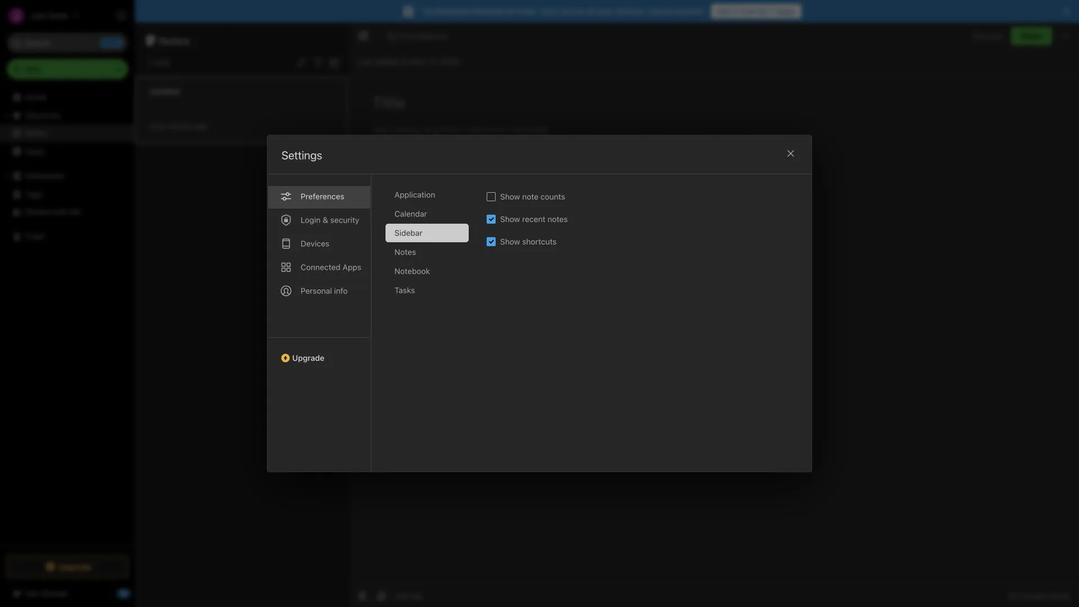 Task type: vqa. For each thing, say whether or not it's contained in the screenshot.
First Notebook
yes



Task type: locate. For each thing, give the bounding box(es) containing it.
a
[[150, 122, 153, 130]]

note for 1
[[154, 58, 170, 67]]

for left free:
[[506, 6, 516, 16]]

1 vertical spatial show
[[500, 214, 520, 224]]

tasks tab
[[386, 281, 469, 300]]

Note Editor text field
[[349, 76, 1079, 584]]

1 horizontal spatial for
[[758, 6, 768, 16]]

1 horizontal spatial note
[[522, 192, 539, 201]]

apps
[[343, 263, 361, 272]]

note for show
[[522, 192, 539, 201]]

1 horizontal spatial settings
[[282, 148, 322, 162]]

2 horizontal spatial notes
[[395, 247, 416, 257]]

1 horizontal spatial upgrade button
[[268, 337, 371, 367]]

you
[[990, 32, 1002, 40]]

&
[[323, 215, 328, 225]]

1 vertical spatial settings
[[282, 148, 322, 162]]

connected apps
[[301, 263, 361, 272]]

None search field
[[15, 33, 120, 53]]

shortcuts button
[[0, 106, 134, 124]]

0 horizontal spatial personal
[[301, 286, 332, 295]]

3 show from the top
[[500, 237, 520, 246]]

0 vertical spatial upgrade button
[[268, 337, 371, 367]]

connected
[[301, 263, 341, 272]]

get
[[718, 6, 731, 16]]

note right '1'
[[154, 58, 170, 67]]

0 horizontal spatial upgrade
[[58, 562, 91, 571]]

upgrade button
[[268, 337, 371, 367], [7, 555, 128, 578]]

tags button
[[0, 185, 134, 203]]

counts
[[541, 192, 565, 201]]

settings image
[[115, 9, 128, 22]]

shared
[[25, 207, 50, 216]]

notebook down try in the top of the page
[[414, 32, 448, 40]]

application tab
[[386, 186, 469, 204]]

1 show from the top
[[500, 192, 520, 201]]

notes up the 1 note
[[159, 34, 190, 47]]

0 horizontal spatial tasks
[[25, 147, 45, 156]]

settings tooltip
[[125, 4, 180, 27]]

minutes
[[168, 122, 194, 130]]

tasks down notebook 'tab'
[[395, 286, 415, 295]]

notebook inside button
[[414, 32, 448, 40]]

0 horizontal spatial upgrade button
[[7, 555, 128, 578]]

settings up "preferences"
[[282, 148, 322, 162]]

0 vertical spatial note
[[154, 58, 170, 67]]

notes inside tab
[[395, 247, 416, 257]]

tree
[[0, 88, 135, 545]]

shortcuts
[[522, 237, 557, 246]]

personal down connected at the top of page
[[301, 286, 332, 295]]

17,
[[428, 57, 438, 66]]

upgrade for upgrade popup button to the top
[[292, 353, 325, 363]]

recent
[[522, 214, 546, 224]]

notebook tab
[[386, 262, 469, 281]]

upgrade
[[292, 353, 325, 363], [58, 562, 91, 571]]

personal
[[471, 6, 504, 16], [301, 286, 332, 295]]

notes tab
[[386, 243, 469, 261]]

note
[[154, 58, 170, 67], [522, 192, 539, 201]]

show right "show recent notes" 'option'
[[500, 214, 520, 224]]

0 vertical spatial notebook
[[414, 32, 448, 40]]

0 vertical spatial settings
[[142, 11, 171, 20]]

first notebook button
[[383, 28, 452, 44]]

trash
[[25, 232, 45, 241]]

1 vertical spatial upgrade button
[[7, 555, 128, 578]]

2 vertical spatial show
[[500, 237, 520, 246]]

show right show note counts checkbox
[[500, 192, 520, 201]]

tasks up the notebooks
[[25, 147, 45, 156]]

upgrade for the left upgrade popup button
[[58, 562, 91, 571]]

login
[[301, 215, 321, 225]]

tab list containing application
[[386, 186, 478, 472]]

calendar tab
[[386, 205, 469, 223]]

0 horizontal spatial settings
[[142, 11, 171, 20]]

1 vertical spatial notebook
[[395, 266, 430, 276]]

tasks
[[25, 147, 45, 156], [395, 286, 415, 295]]

ago
[[196, 122, 207, 130]]

0 vertical spatial upgrade
[[292, 353, 325, 363]]

1 for from the left
[[506, 6, 516, 16]]

a few minutes ago
[[150, 122, 207, 130]]

2 show from the top
[[500, 214, 520, 224]]

0 horizontal spatial tab list
[[268, 174, 372, 472]]

show right show shortcuts checkbox
[[500, 237, 520, 246]]

1
[[148, 58, 152, 67]]

1 horizontal spatial notes
[[159, 34, 190, 47]]

0 horizontal spatial for
[[506, 6, 516, 16]]

1 vertical spatial notes
[[25, 128, 46, 138]]

share
[[1021, 31, 1043, 40]]

tasks inside button
[[25, 147, 45, 156]]

0 vertical spatial tasks
[[25, 147, 45, 156]]

few
[[155, 122, 167, 130]]

2 for from the left
[[758, 6, 768, 16]]

1 horizontal spatial tasks
[[395, 286, 415, 295]]

calendar
[[395, 209, 427, 218]]

expand note image
[[357, 29, 370, 43]]

personal right evernote
[[471, 6, 504, 16]]

show recent notes
[[500, 214, 568, 224]]

note left counts
[[522, 192, 539, 201]]

home link
[[0, 88, 135, 106]]

notes
[[548, 214, 568, 224]]

1 vertical spatial upgrade
[[58, 562, 91, 571]]

get it free for 7 days
[[718, 6, 795, 16]]

anytime.
[[675, 6, 706, 16]]

notes down sidebar
[[395, 247, 416, 257]]

settings
[[142, 11, 171, 20], [282, 148, 322, 162]]

personal info
[[301, 286, 348, 295]]

0 horizontal spatial note
[[154, 58, 170, 67]]

0 horizontal spatial notes
[[25, 128, 46, 138]]

settings right settings image
[[142, 11, 171, 20]]

2 vertical spatial notes
[[395, 247, 416, 257]]

1 vertical spatial note
[[522, 192, 539, 201]]

expand notebooks image
[[3, 171, 12, 180]]

notes
[[159, 34, 190, 47], [25, 128, 46, 138], [395, 247, 416, 257]]

1 horizontal spatial upgrade
[[292, 353, 325, 363]]

free:
[[518, 6, 537, 16]]

login & security
[[301, 215, 359, 225]]

application
[[395, 190, 435, 199]]

try evernote personal for free: sync across all your devices. cancel anytime.
[[422, 6, 706, 16]]

try
[[422, 6, 434, 16]]

show
[[500, 192, 520, 201], [500, 214, 520, 224], [500, 237, 520, 246]]

for for 7
[[758, 6, 768, 16]]

tasks button
[[0, 142, 134, 160]]

me
[[70, 207, 81, 216]]

tab list for calendar
[[268, 174, 372, 472]]

tab list containing preferences
[[268, 174, 372, 472]]

for
[[506, 6, 516, 16], [758, 6, 768, 16]]

0 vertical spatial show
[[500, 192, 520, 201]]

home
[[25, 92, 46, 102]]

show for show shortcuts
[[500, 237, 520, 246]]

nov
[[412, 57, 426, 66]]

info
[[334, 286, 348, 295]]

7
[[770, 6, 775, 16]]

1 horizontal spatial tab list
[[386, 186, 478, 472]]

notebook
[[414, 32, 448, 40], [395, 266, 430, 276]]

free
[[741, 6, 756, 16]]

1 vertical spatial tasks
[[395, 286, 415, 295]]

1 horizontal spatial personal
[[471, 6, 504, 16]]

for inside "button"
[[758, 6, 768, 16]]

notes down shortcuts
[[25, 128, 46, 138]]

note window element
[[349, 22, 1079, 607]]

Show note counts checkbox
[[487, 192, 496, 201]]

tab list
[[268, 174, 372, 472], [386, 186, 478, 472]]

only you
[[972, 32, 1002, 40]]

for left 7
[[758, 6, 768, 16]]

preferences
[[301, 192, 344, 201]]

notebook down notes tab
[[395, 266, 430, 276]]



Task type: describe. For each thing, give the bounding box(es) containing it.
sync
[[541, 6, 559, 16]]

show for show note counts
[[500, 192, 520, 201]]

new button
[[7, 59, 128, 79]]

show note counts
[[500, 192, 565, 201]]

all
[[1009, 592, 1018, 600]]

sidebar tab
[[386, 224, 469, 242]]

tasks inside tasks tab
[[395, 286, 415, 295]]

new
[[25, 64, 41, 74]]

shared with me link
[[0, 203, 134, 221]]

share button
[[1011, 27, 1052, 45]]

last
[[358, 57, 374, 66]]

evernote
[[436, 6, 469, 16]]

2023
[[440, 57, 459, 66]]

days
[[777, 6, 795, 16]]

notes link
[[0, 124, 134, 142]]

changes
[[1020, 592, 1048, 600]]

0 vertical spatial notes
[[159, 34, 190, 47]]

notebooks
[[25, 171, 65, 180]]

tags
[[25, 189, 42, 199]]

close image
[[784, 147, 798, 160]]

notebooks link
[[0, 167, 134, 185]]

Search text field
[[15, 33, 120, 53]]

Show recent notes checkbox
[[487, 215, 496, 224]]

tree containing home
[[0, 88, 135, 545]]

devices
[[301, 239, 330, 248]]

untitled
[[150, 87, 179, 96]]

first notebook
[[397, 32, 448, 40]]

your
[[597, 6, 613, 16]]

it
[[733, 6, 739, 16]]

get it free for 7 days button
[[711, 4, 802, 19]]

security
[[330, 215, 359, 225]]

1 note
[[148, 58, 170, 67]]

cancel
[[648, 6, 673, 16]]

only
[[972, 32, 988, 40]]

saved
[[1050, 592, 1070, 600]]

notebook inside 'tab'
[[395, 266, 430, 276]]

tab list for show note counts
[[386, 186, 478, 472]]

1 vertical spatial personal
[[301, 286, 332, 295]]

show for show recent notes
[[500, 214, 520, 224]]

Show shortcuts checkbox
[[487, 237, 496, 246]]

settings inside tooltip
[[142, 11, 171, 20]]

0 vertical spatial personal
[[471, 6, 504, 16]]

trash link
[[0, 228, 134, 246]]

notes inside tree
[[25, 128, 46, 138]]

all changes saved
[[1009, 592, 1070, 600]]

devices.
[[615, 6, 646, 16]]

for for free:
[[506, 6, 516, 16]]

first
[[397, 32, 412, 40]]

all
[[587, 6, 595, 16]]

sidebar
[[395, 228, 423, 238]]

shortcuts
[[25, 111, 61, 120]]

last edited on nov 17, 2023
[[358, 57, 459, 66]]

show shortcuts
[[500, 237, 557, 246]]

with
[[53, 207, 68, 216]]

shared with me
[[25, 207, 81, 216]]

add tag image
[[375, 589, 388, 603]]

on
[[401, 57, 410, 66]]

across
[[561, 6, 585, 16]]

edited
[[376, 57, 399, 66]]

add a reminder image
[[356, 589, 369, 603]]



